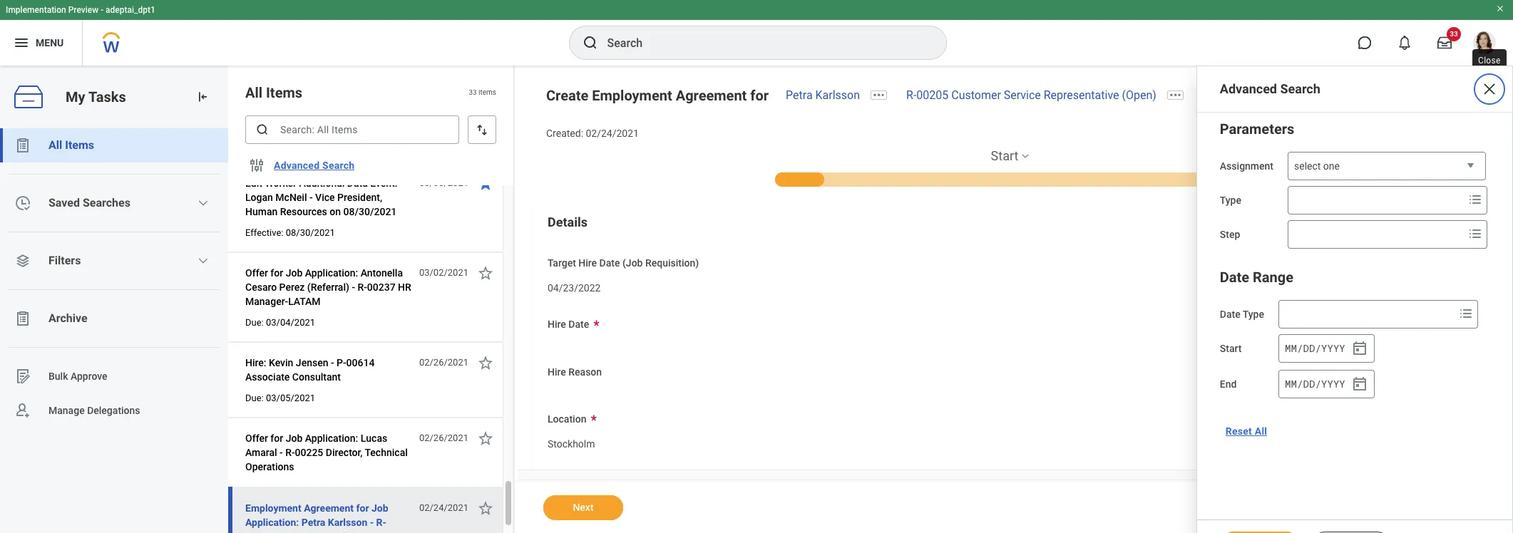 Task type: vqa. For each thing, say whether or not it's contained in the screenshot.


Task type: describe. For each thing, give the bounding box(es) containing it.
advanced search dialog
[[1197, 66, 1514, 534]]

02/26/2021 for offer for job application: lucas amaral ‎- r-00225 director, technical operations
[[419, 433, 469, 444]]

date range
[[1220, 269, 1294, 286]]

dd for start
[[1304, 341, 1316, 355]]

3 star image from the top
[[477, 430, 494, 447]]

select
[[1295, 161, 1321, 172]]

0 vertical spatial petra
[[786, 88, 813, 102]]

all items inside button
[[49, 138, 94, 152]]

00237
[[367, 282, 396, 293]]

petra inside employment agreement for job application: petra karlsson ‎- r- 00205 customer servi
[[302, 517, 326, 529]]

edit
[[245, 178, 262, 189]]

- inside hire: kevin jensen - p-00614 associate consultant
[[331, 357, 334, 369]]

1 horizontal spatial karlsson
[[816, 88, 860, 102]]

Stockholm text field
[[548, 430, 595, 455]]

representative
[[1044, 88, 1120, 102]]

0 vertical spatial 02/24/2021
[[586, 128, 639, 139]]

search inside button
[[322, 160, 355, 171]]

03/04/2021
[[266, 317, 315, 328]]

one
[[1324, 161, 1340, 172]]

for inside employment agreement for job application: petra karlsson ‎- r- 00205 customer servi
[[356, 503, 369, 514]]

00614
[[346, 357, 375, 369]]

preview
[[68, 5, 99, 15]]

due: 03/04/2021
[[245, 317, 315, 328]]

close environment banner image
[[1497, 4, 1505, 13]]

Step field
[[1289, 222, 1465, 248]]

technical
[[365, 447, 408, 459]]

additional
[[299, 178, 345, 189]]

mm / dd / yyyy for end
[[1285, 377, 1346, 391]]

‎- inside offer for job application: antonella cesaro perez (referral) ‎- r-00237 hr manager-latam
[[352, 282, 355, 293]]

consultant
[[292, 372, 341, 383]]

02/26/2021 for hire: kevin jensen - p-00614 associate consultant
[[419, 357, 469, 368]]

inbox large image
[[1438, 36, 1452, 50]]

date type
[[1220, 309, 1265, 320]]

bulk approve link
[[0, 360, 228, 394]]

profile logan mcneil element
[[1465, 27, 1505, 58]]

date up date type at bottom
[[1220, 269, 1250, 286]]

delegations
[[87, 405, 140, 416]]

advanced inside button
[[274, 160, 320, 171]]

0 vertical spatial 00205
[[917, 88, 949, 102]]

reason
[[569, 367, 602, 378]]

search inside dialog
[[1281, 81, 1321, 96]]

0 vertical spatial hire
[[579, 257, 597, 269]]

edit worker additional data event: logan mcneil - vice president, human resources on 08/30/2021
[[245, 178, 398, 218]]

hr
[[398, 282, 411, 293]]

amaral
[[245, 447, 277, 459]]

start inside date range group
[[1220, 343, 1242, 355]]

create employment agreement for
[[546, 87, 769, 104]]

operations
[[245, 462, 294, 473]]

details element
[[532, 202, 1489, 527]]

(referral)
[[307, 282, 350, 293]]

list containing all items
[[0, 128, 228, 428]]

hire: kevin jensen - p-00614 associate consultant button
[[245, 355, 412, 386]]

assignment
[[1220, 161, 1274, 172]]

date down date range button
[[1220, 309, 1241, 320]]

0 vertical spatial customer
[[952, 88, 1001, 102]]

jensen
[[296, 357, 328, 369]]

transformation import image
[[195, 90, 210, 104]]

for inside offer for job application: lucas amaral ‎- r-00225 director, technical operations
[[271, 433, 283, 444]]

items inside button
[[65, 138, 94, 152]]

04/23/2022 text field
[[548, 274, 601, 298]]

start inside "start" navigation
[[991, 148, 1019, 163]]

offer for job application: lucas amaral ‎- r-00225 director, technical operations
[[245, 433, 408, 473]]

logan
[[245, 192, 273, 203]]

implementation
[[6, 5, 66, 15]]

0 horizontal spatial 08/30/2021
[[286, 228, 335, 238]]

mm / dd / yyyy for start
[[1285, 341, 1346, 355]]

event:
[[370, 178, 398, 189]]

manage delegations link
[[0, 394, 228, 428]]

reset all button
[[1220, 417, 1274, 446]]

created:
[[546, 128, 584, 139]]

clipboard image for archive
[[14, 310, 31, 327]]

yyyy for start
[[1322, 341, 1346, 355]]

1 horizontal spatial employment
[[592, 87, 672, 104]]

job for (referral)
[[286, 268, 303, 279]]

dd for end
[[1304, 377, 1316, 391]]

stockholm
[[548, 439, 595, 450]]

effective:
[[245, 228, 284, 238]]

00205 inside employment agreement for job application: petra karlsson ‎- r- 00205 customer servi
[[245, 531, 274, 534]]

location element
[[548, 430, 595, 456]]

archive button
[[0, 302, 228, 336]]

items
[[479, 89, 496, 97]]

r- inside offer for job application: antonella cesaro perez (referral) ‎- r-00237 hr manager-latam
[[358, 282, 367, 293]]

33
[[469, 89, 477, 97]]

‎- inside offer for job application: lucas amaral ‎- r-00225 director, technical operations
[[280, 447, 283, 459]]

user plus image
[[14, 402, 31, 419]]

cesaro
[[245, 282, 277, 293]]

location
[[548, 414, 587, 425]]

item list element
[[228, 66, 515, 534]]

approve
[[71, 371, 107, 382]]

worker
[[265, 178, 297, 189]]

date down 04/23/2022
[[569, 319, 589, 330]]

human
[[245, 206, 278, 218]]

select one
[[1295, 161, 1340, 172]]

my tasks element
[[0, 66, 228, 534]]

customer inside employment agreement for job application: petra karlsson ‎- r- 00205 customer servi
[[277, 531, 320, 534]]

kevin
[[269, 357, 293, 369]]

bulk approve
[[49, 371, 107, 382]]

rename image
[[14, 368, 31, 385]]

due: for hire: kevin jensen - p-00614 associate consultant
[[245, 393, 264, 404]]

hire:
[[245, 357, 266, 369]]

edit worker additional data event: logan mcneil - vice president, human resources on 08/30/2021 button
[[245, 175, 412, 220]]

implementation preview -   adeptai_dpt1
[[6, 5, 155, 15]]

latam
[[288, 296, 321, 307]]

offer for job application: antonella cesaro perez (referral) ‎- r-00237 hr manager-latam
[[245, 268, 411, 307]]

03/05/2021
[[266, 393, 315, 404]]

close
[[1479, 56, 1501, 66]]

on
[[330, 206, 341, 218]]

advanced search inside button
[[274, 160, 355, 171]]

type inside 'parameters' group
[[1220, 195, 1242, 206]]

(job
[[623, 257, 643, 269]]

director,
[[326, 447, 363, 459]]

select one button
[[1288, 152, 1487, 181]]

target
[[548, 257, 576, 269]]

r-00205 customer service representative (open)
[[907, 88, 1157, 102]]

advanced search inside dialog
[[1220, 81, 1321, 96]]

all inside 'button'
[[1255, 426, 1268, 437]]

advanced inside dialog
[[1220, 81, 1278, 96]]

prompts image for step
[[1467, 225, 1484, 243]]

tasks
[[88, 88, 126, 105]]

(open)
[[1122, 88, 1157, 102]]

my
[[66, 88, 85, 105]]

close tooltip
[[1470, 46, 1510, 75]]

star image for hire: kevin jensen - p-00614 associate consultant
[[477, 355, 494, 372]]

hire for hire date
[[548, 319, 566, 330]]

offer for job application: antonella cesaro perez (referral) ‎- r-00237 hr manager-latam button
[[245, 265, 412, 310]]

search image
[[582, 34, 599, 51]]

reset all
[[1226, 426, 1268, 437]]

associate
[[245, 372, 290, 383]]



Task type: locate. For each thing, give the bounding box(es) containing it.
0 horizontal spatial advanced
[[274, 160, 320, 171]]

start down service
[[991, 148, 1019, 163]]

1 vertical spatial 00205
[[245, 531, 274, 534]]

1 vertical spatial 08/30/2021
[[344, 206, 397, 218]]

mm
[[1285, 341, 1297, 355], [1285, 377, 1297, 391]]

0 vertical spatial search
[[1281, 81, 1321, 96]]

- left p-
[[331, 357, 334, 369]]

perez
[[279, 282, 305, 293]]

search up 'parameters'
[[1281, 81, 1321, 96]]

33 items
[[469, 89, 496, 97]]

star image
[[477, 175, 494, 192], [477, 355, 494, 372], [477, 430, 494, 447]]

08/30/2021 down resources
[[286, 228, 335, 238]]

step
[[1220, 229, 1241, 240]]

advanced search up additional
[[274, 160, 355, 171]]

1 vertical spatial mm / dd / yyyy
[[1285, 377, 1346, 391]]

target hire date (job requisition)
[[548, 257, 699, 269]]

for
[[751, 87, 769, 104], [271, 268, 283, 279], [271, 433, 283, 444], [356, 503, 369, 514]]

1 vertical spatial agreement
[[304, 503, 354, 514]]

advanced up worker
[[274, 160, 320, 171]]

agreement
[[676, 87, 747, 104], [304, 503, 354, 514]]

1 mm from the top
[[1285, 341, 1297, 355]]

1 horizontal spatial advanced
[[1220, 81, 1278, 96]]

employment inside employment agreement for job application: petra karlsson ‎- r- 00205 customer servi
[[245, 503, 302, 514]]

hire reason
[[548, 367, 602, 378]]

range
[[1253, 269, 1294, 286]]

2 vertical spatial prompts image
[[1458, 305, 1475, 322]]

offer for offer for job application: antonella cesaro perez (referral) ‎- r-00237 hr manager-latam
[[245, 268, 268, 279]]

1 vertical spatial dd
[[1304, 377, 1316, 391]]

1 vertical spatial search
[[322, 160, 355, 171]]

chevron right image
[[1231, 171, 1248, 184]]

0 horizontal spatial start
[[991, 148, 1019, 163]]

employment
[[592, 87, 672, 104], [245, 503, 302, 514]]

created: 02/24/2021
[[546, 128, 639, 139]]

prompts image for date type
[[1458, 305, 1475, 322]]

1 vertical spatial type
[[1243, 309, 1265, 320]]

offer up the cesaro
[[245, 268, 268, 279]]

0 horizontal spatial 00205
[[245, 531, 274, 534]]

mm up end group
[[1285, 341, 1297, 355]]

lucas
[[361, 433, 387, 444]]

hire for hire reason
[[548, 367, 566, 378]]

archive
[[49, 312, 87, 325]]

0 vertical spatial all
[[245, 84, 263, 101]]

0 vertical spatial advanced
[[1220, 81, 1278, 96]]

start navigation
[[532, 147, 1489, 187]]

1 vertical spatial 02/26/2021
[[419, 433, 469, 444]]

date range button
[[1220, 269, 1294, 286]]

1 horizontal spatial petra
[[786, 88, 813, 102]]

- inside edit worker additional data event: logan mcneil - vice president, human resources on 08/30/2021
[[310, 192, 313, 203]]

1 horizontal spatial start
[[1220, 343, 1242, 355]]

2 due: from the top
[[245, 393, 264, 404]]

mm down start group
[[1285, 377, 1297, 391]]

data
[[347, 178, 368, 189]]

0 vertical spatial prompts image
[[1467, 191, 1484, 208]]

star image for edit worker additional data event: logan mcneil - vice president, human resources on 08/30/2021
[[477, 175, 494, 192]]

mcneil
[[276, 192, 307, 203]]

1 horizontal spatial agreement
[[676, 87, 747, 104]]

2 clipboard image from the top
[[14, 310, 31, 327]]

for down implementation preview -   adeptai_dpt1 banner
[[751, 87, 769, 104]]

star image for due: 03/04/2021
[[477, 265, 494, 282]]

1 vertical spatial all
[[49, 138, 62, 152]]

parameters
[[1220, 121, 1295, 138]]

2 vertical spatial hire
[[548, 367, 566, 378]]

application: inside offer for job application: antonella cesaro perez (referral) ‎- r-00237 hr manager-latam
[[305, 268, 358, 279]]

application: down operations
[[245, 517, 299, 529]]

0 vertical spatial all items
[[245, 84, 302, 101]]

04/23/2022
[[548, 282, 601, 294]]

00225
[[295, 447, 323, 459]]

employment up created: 02/24/2021
[[592, 87, 672, 104]]

0 horizontal spatial all
[[49, 138, 62, 152]]

1 vertical spatial start
[[1220, 343, 1242, 355]]

start group
[[1279, 335, 1375, 363]]

dd inside end group
[[1304, 377, 1316, 391]]

0 vertical spatial 02/26/2021
[[419, 357, 469, 368]]

date range group
[[1220, 266, 1490, 400]]

r-00205 customer service representative (open) link
[[907, 88, 1157, 102]]

2 vertical spatial star image
[[477, 430, 494, 447]]

resources
[[280, 206, 327, 218]]

/
[[1298, 341, 1304, 355], [1316, 341, 1322, 355], [1298, 377, 1304, 391], [1316, 377, 1322, 391]]

2 star image from the top
[[477, 500, 494, 517]]

job
[[286, 268, 303, 279], [286, 433, 303, 444], [372, 503, 388, 514]]

hire right target
[[579, 257, 597, 269]]

2 vertical spatial job
[[372, 503, 388, 514]]

reset
[[1226, 426, 1253, 437]]

1 horizontal spatial 00205
[[917, 88, 949, 102]]

1 offer from the top
[[245, 268, 268, 279]]

2 02/26/2021 from the top
[[419, 433, 469, 444]]

1 horizontal spatial all items
[[245, 84, 302, 101]]

mm / dd / yyyy up end group
[[1285, 341, 1346, 355]]

all items inside item list element
[[245, 84, 302, 101]]

bulk
[[49, 371, 68, 382]]

mm / dd / yyyy inside end group
[[1285, 377, 1346, 391]]

president,
[[337, 192, 382, 203]]

1 vertical spatial mm
[[1285, 377, 1297, 391]]

1 yyyy from the top
[[1322, 341, 1346, 355]]

items inside item list element
[[266, 84, 302, 101]]

job inside offer for job application: antonella cesaro perez (referral) ‎- r-00237 hr manager-latam
[[286, 268, 303, 279]]

employment agreement for job application: petra karlsson ‎- r- 00205 customer servi
[[245, 503, 388, 534]]

1 horizontal spatial 08/30/2021
[[344, 206, 397, 218]]

2 mm / dd / yyyy from the top
[[1285, 377, 1346, 391]]

for down director,
[[356, 503, 369, 514]]

advanced search
[[1220, 81, 1321, 96], [274, 160, 355, 171]]

mm for start
[[1285, 341, 1297, 355]]

- inside banner
[[101, 5, 104, 15]]

1 vertical spatial prompts image
[[1467, 225, 1484, 243]]

0 horizontal spatial agreement
[[304, 503, 354, 514]]

0 vertical spatial advanced search
[[1220, 81, 1321, 96]]

parameters group
[[1220, 118, 1490, 249]]

0 horizontal spatial ‎-
[[280, 447, 283, 459]]

r- inside offer for job application: lucas amaral ‎- r-00225 director, technical operations
[[285, 447, 295, 459]]

advanced up 'parameters'
[[1220, 81, 1278, 96]]

clipboard image inside archive button
[[14, 310, 31, 327]]

1 vertical spatial advanced
[[274, 160, 320, 171]]

employment agreement for job application: petra karlsson ‎- r- 00205 customer servi button
[[245, 500, 412, 534]]

customer
[[952, 88, 1001, 102], [277, 531, 320, 534]]

type down chevron right icon
[[1220, 195, 1242, 206]]

star image for 02/24/2021
[[477, 500, 494, 517]]

0 horizontal spatial search
[[322, 160, 355, 171]]

offer inside offer for job application: lucas amaral ‎- r-00225 director, technical operations
[[245, 433, 268, 444]]

job inside employment agreement for job application: petra karlsson ‎- r- 00205 customer servi
[[372, 503, 388, 514]]

job for r-
[[286, 433, 303, 444]]

hire date
[[548, 319, 589, 330]]

target hire date (job requisition) element
[[548, 273, 601, 299]]

adeptai_dpt1
[[106, 5, 155, 15]]

02/24/2021 inside item list element
[[419, 503, 469, 514]]

all items down my
[[49, 138, 94, 152]]

antonella
[[361, 268, 403, 279]]

petra
[[786, 88, 813, 102], [302, 517, 326, 529]]

0 horizontal spatial items
[[65, 138, 94, 152]]

advanced search up 'parameters'
[[1220, 81, 1321, 96]]

yyyy
[[1322, 341, 1346, 355], [1322, 377, 1346, 391]]

08/30/2021 down the president,
[[344, 206, 397, 218]]

00205
[[917, 88, 949, 102], [245, 531, 274, 534]]

1 vertical spatial ‎-
[[280, 447, 283, 459]]

08/30/2021 inside edit worker additional data event: logan mcneil - vice president, human resources on 08/30/2021
[[344, 206, 397, 218]]

manager-
[[245, 296, 288, 307]]

date
[[600, 257, 620, 269], [1220, 269, 1250, 286], [1220, 309, 1241, 320], [569, 319, 589, 330]]

due: down associate
[[245, 393, 264, 404]]

mm inside start group
[[1285, 341, 1297, 355]]

notifications large image
[[1398, 36, 1412, 50]]

hire down 04/23/2022
[[548, 319, 566, 330]]

yyyy inside start group
[[1322, 341, 1346, 355]]

requisition)
[[646, 257, 699, 269]]

1 horizontal spatial type
[[1243, 309, 1265, 320]]

0 vertical spatial star image
[[477, 265, 494, 282]]

02/24/2021
[[586, 128, 639, 139], [419, 503, 469, 514]]

1 vertical spatial customer
[[277, 531, 320, 534]]

0 horizontal spatial 02/24/2021
[[419, 503, 469, 514]]

mm inside end group
[[1285, 377, 1297, 391]]

1 horizontal spatial 02/24/2021
[[586, 128, 639, 139]]

0 vertical spatial karlsson
[[816, 88, 860, 102]]

items up search icon
[[266, 84, 302, 101]]

dd inside start group
[[1304, 341, 1316, 355]]

yyyy inside end group
[[1322, 377, 1346, 391]]

0 vertical spatial job
[[286, 268, 303, 279]]

yyyy left calendar icon
[[1322, 341, 1346, 355]]

items down my
[[65, 138, 94, 152]]

for up "amaral"
[[271, 433, 283, 444]]

clipboard image for all items
[[14, 137, 31, 154]]

mm / dd / yyyy
[[1285, 341, 1346, 355], [1285, 377, 1346, 391]]

start up end
[[1220, 343, 1242, 355]]

0 horizontal spatial advanced search
[[274, 160, 355, 171]]

application: inside employment agreement for job application: petra karlsson ‎- r- 00205 customer servi
[[245, 517, 299, 529]]

for up perez
[[271, 268, 283, 279]]

1 vertical spatial 02/24/2021
[[419, 503, 469, 514]]

1 horizontal spatial -
[[310, 192, 313, 203]]

employment down operations
[[245, 503, 302, 514]]

parameters button
[[1220, 121, 1295, 138]]

petra karlsson
[[786, 88, 860, 102]]

r- inside employment agreement for job application: petra karlsson ‎- r- 00205 customer servi
[[376, 517, 387, 529]]

- left vice
[[310, 192, 313, 203]]

1 vertical spatial employment
[[245, 503, 302, 514]]

application: for ‎-
[[305, 268, 358, 279]]

2 horizontal spatial all
[[1255, 426, 1268, 437]]

- right the preview
[[101, 5, 104, 15]]

1 vertical spatial advanced search
[[274, 160, 355, 171]]

1 horizontal spatial all
[[245, 84, 263, 101]]

1 vertical spatial clipboard image
[[14, 310, 31, 327]]

‎-
[[352, 282, 355, 293], [280, 447, 283, 459], [370, 517, 374, 529]]

1 horizontal spatial items
[[266, 84, 302, 101]]

08/30/2021 right the event: at top left
[[419, 178, 469, 188]]

karlsson
[[816, 88, 860, 102], [328, 517, 368, 529]]

Search: All Items text field
[[245, 116, 459, 144]]

1 vertical spatial hire
[[548, 319, 566, 330]]

1 horizontal spatial customer
[[952, 88, 1001, 102]]

manage
[[49, 405, 85, 416]]

2 horizontal spatial ‎-
[[370, 517, 374, 529]]

2 vertical spatial all
[[1255, 426, 1268, 437]]

offer for offer for job application: lucas amaral ‎- r-00225 director, technical operations
[[245, 433, 268, 444]]

list
[[0, 128, 228, 428]]

0 vertical spatial dd
[[1304, 341, 1316, 355]]

calendar image
[[1352, 376, 1369, 393]]

02/26/2021
[[419, 357, 469, 368], [419, 433, 469, 444]]

1 horizontal spatial search
[[1281, 81, 1321, 96]]

1 clipboard image from the top
[[14, 137, 31, 154]]

0 horizontal spatial -
[[101, 5, 104, 15]]

search image
[[255, 123, 270, 137]]

2 mm from the top
[[1285, 377, 1297, 391]]

2 yyyy from the top
[[1322, 377, 1346, 391]]

hire left reason
[[548, 367, 566, 378]]

job down "technical"
[[372, 503, 388, 514]]

2 dd from the top
[[1304, 377, 1316, 391]]

agreement inside employment agreement for job application: petra karlsson ‎- r- 00205 customer servi
[[304, 503, 354, 514]]

0 vertical spatial mm / dd / yyyy
[[1285, 341, 1346, 355]]

03/02/2021
[[419, 268, 469, 278]]

application: inside offer for job application: lucas amaral ‎- r-00225 director, technical operations
[[305, 433, 358, 444]]

1 vertical spatial yyyy
[[1322, 377, 1346, 391]]

all items button
[[0, 128, 228, 163]]

type down date range
[[1243, 309, 1265, 320]]

mm / dd / yyyy inside start group
[[1285, 341, 1346, 355]]

0 vertical spatial clipboard image
[[14, 137, 31, 154]]

create
[[546, 87, 589, 104]]

0 horizontal spatial petra
[[302, 517, 326, 529]]

1 horizontal spatial ‎-
[[352, 282, 355, 293]]

all inside button
[[49, 138, 62, 152]]

hire: kevin jensen - p-00614 associate consultant
[[245, 357, 375, 383]]

clipboard image inside all items button
[[14, 137, 31, 154]]

karlsson inside employment agreement for job application: petra karlsson ‎- r- 00205 customer servi
[[328, 517, 368, 529]]

1 dd from the top
[[1304, 341, 1316, 355]]

due: down manager-
[[245, 317, 264, 328]]

2 star image from the top
[[477, 355, 494, 372]]

all items
[[245, 84, 302, 101], [49, 138, 94, 152]]

1 mm / dd / yyyy from the top
[[1285, 341, 1346, 355]]

0 horizontal spatial karlsson
[[328, 517, 368, 529]]

‎- inside employment agreement for job application: petra karlsson ‎- r- 00205 customer servi
[[370, 517, 374, 529]]

application: up director,
[[305, 433, 358, 444]]

0 vertical spatial type
[[1220, 195, 1242, 206]]

due: for offer for job application: antonella cesaro perez (referral) ‎- r-00237 hr manager-latam
[[245, 317, 264, 328]]

1 vertical spatial karlsson
[[328, 517, 368, 529]]

calendar image
[[1352, 340, 1369, 357]]

0 horizontal spatial employment
[[245, 503, 302, 514]]

clipboard image
[[14, 137, 31, 154], [14, 310, 31, 327]]

prompts image
[[1467, 191, 1484, 208], [1467, 225, 1484, 243], [1458, 305, 1475, 322]]

1 vertical spatial offer
[[245, 433, 268, 444]]

yyyy for end
[[1322, 377, 1346, 391]]

petra karlsson link
[[786, 88, 860, 102]]

1 due: from the top
[[245, 317, 264, 328]]

mm / dd / yyyy down start group
[[1285, 377, 1346, 391]]

2 offer from the top
[[245, 433, 268, 444]]

2 horizontal spatial -
[[331, 357, 334, 369]]

my tasks
[[66, 88, 126, 105]]

yyyy left calendar image at the bottom right of page
[[1322, 377, 1346, 391]]

1 vertical spatial star image
[[477, 500, 494, 517]]

job up 00225
[[286, 433, 303, 444]]

1 star image from the top
[[477, 175, 494, 192]]

star image
[[477, 265, 494, 282], [477, 500, 494, 517]]

dd up end group
[[1304, 341, 1316, 355]]

1 vertical spatial application:
[[305, 433, 358, 444]]

job inside offer for job application: lucas amaral ‎- r-00225 director, technical operations
[[286, 433, 303, 444]]

prompts image for type
[[1467, 191, 1484, 208]]

offer for job application: lucas amaral ‎- r-00225 director, technical operations button
[[245, 430, 412, 476]]

offer
[[245, 268, 268, 279], [245, 433, 268, 444]]

dd down start group
[[1304, 377, 1316, 391]]

2 vertical spatial -
[[331, 357, 334, 369]]

0 vertical spatial due:
[[245, 317, 264, 328]]

offer inside offer for job application: antonella cesaro perez (referral) ‎- r-00237 hr manager-latam
[[245, 268, 268, 279]]

manage delegations
[[49, 405, 140, 416]]

due: 03/05/2021
[[245, 393, 315, 404]]

0 horizontal spatial type
[[1220, 195, 1242, 206]]

for inside offer for job application: antonella cesaro perez (referral) ‎- r-00237 hr manager-latam
[[271, 268, 283, 279]]

0 vertical spatial agreement
[[676, 87, 747, 104]]

0 vertical spatial mm
[[1285, 341, 1297, 355]]

1 vertical spatial -
[[310, 192, 313, 203]]

Date Type field
[[1280, 302, 1455, 327]]

implementation preview -   adeptai_dpt1 banner
[[0, 0, 1514, 66]]

details
[[548, 215, 588, 230]]

search up additional
[[322, 160, 355, 171]]

application: for 00225
[[305, 433, 358, 444]]

customer down operations
[[277, 531, 320, 534]]

2 vertical spatial 08/30/2021
[[286, 228, 335, 238]]

1 02/26/2021 from the top
[[419, 357, 469, 368]]

0 vertical spatial employment
[[592, 87, 672, 104]]

advanced search button
[[268, 151, 360, 180]]

1 vertical spatial all items
[[49, 138, 94, 152]]

date left (job
[[600, 257, 620, 269]]

mm for end
[[1285, 377, 1297, 391]]

configure image
[[248, 157, 265, 174]]

job up perez
[[286, 268, 303, 279]]

customer left service
[[952, 88, 1001, 102]]

type inside date range group
[[1243, 309, 1265, 320]]

Type field
[[1289, 188, 1465, 213]]

end
[[1220, 379, 1237, 390]]

offer up "amaral"
[[245, 433, 268, 444]]

end group
[[1279, 370, 1375, 399]]

all inside item list element
[[245, 84, 263, 101]]

1 star image from the top
[[477, 265, 494, 282]]

0 vertical spatial star image
[[477, 175, 494, 192]]

0 vertical spatial offer
[[245, 268, 268, 279]]

0 vertical spatial yyyy
[[1322, 341, 1346, 355]]

x image
[[1482, 81, 1499, 98]]

effective: 08/30/2021
[[245, 228, 335, 238]]

0 vertical spatial application:
[[305, 268, 358, 279]]

all items up search icon
[[245, 84, 302, 101]]

search
[[1281, 81, 1321, 96], [322, 160, 355, 171]]

2 horizontal spatial 08/30/2021
[[419, 178, 469, 188]]

1 vertical spatial star image
[[477, 355, 494, 372]]

application: up '(referral)'
[[305, 268, 358, 279]]

1 vertical spatial job
[[286, 433, 303, 444]]

application:
[[305, 268, 358, 279], [305, 433, 358, 444], [245, 517, 299, 529]]

p-
[[337, 357, 346, 369]]

1 horizontal spatial advanced search
[[1220, 81, 1321, 96]]

vice
[[315, 192, 335, 203]]

1 vertical spatial due:
[[245, 393, 264, 404]]

all
[[245, 84, 263, 101], [49, 138, 62, 152], [1255, 426, 1268, 437]]



